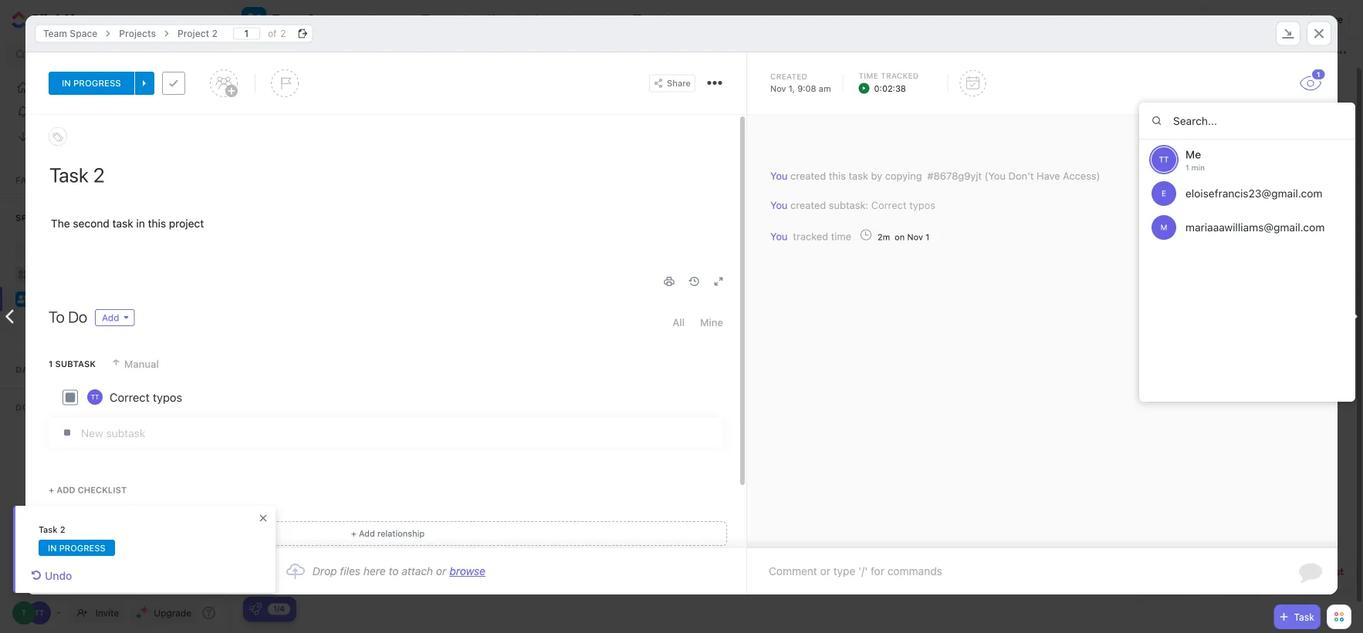 Task type: describe. For each thing, give the bounding box(es) containing it.
task details element
[[25, 52, 1338, 115]]

gantt
[[584, 13, 612, 25]]

closed
[[1290, 85, 1324, 95]]

assignees button
[[1208, 43, 1280, 62]]

eloisefrancis23@gmail.com
[[1186, 187, 1323, 200]]

copying
[[885, 170, 922, 182]]

project
[[177, 28, 209, 39]]

task 2
[[39, 525, 65, 535]]

created for created subtask:
[[790, 200, 826, 211]]

show closed button
[[1245, 83, 1328, 98]]

#8678g9yjt
[[927, 170, 982, 182]]

all
[[672, 317, 685, 328]]

minimize task image
[[1282, 29, 1294, 39]]

list
[[383, 13, 401, 25]]

or
[[436, 565, 446, 578]]

1 mins from the top
[[1295, 201, 1314, 211]]

list link
[[383, 0, 407, 39]]

you created subtask: correct typos
[[770, 200, 935, 211]]

on
[[895, 232, 905, 242]]

‎task 1
[[309, 450, 338, 463]]

‎task
[[309, 450, 331, 463]]

m
[[1161, 223, 1167, 232]]

all link
[[672, 310, 685, 336]]

of 2
[[268, 28, 286, 39]]

task 3
[[309, 509, 340, 521]]

created
[[770, 72, 808, 81]]

browse
[[449, 565, 486, 578]]

onboarding checklist button image
[[249, 604, 262, 616]]

task for task 2
[[39, 525, 58, 535]]

correct inside correct typos link
[[110, 391, 150, 404]]

notifications
[[39, 106, 98, 118]]

me 1 min
[[1186, 148, 1205, 172]]

time tracked
[[859, 71, 919, 80]]

search for search tasks...
[[259, 47, 289, 58]]

have
[[1037, 170, 1060, 182]]

project
[[169, 217, 204, 230]]

task locations element
[[25, 15, 1338, 52]]

of
[[268, 28, 277, 39]]

task for + new task
[[317, 535, 334, 545]]

created nov 1, 9:08 am
[[770, 72, 831, 93]]

project 2
[[177, 28, 218, 39]]

favorites button
[[0, 161, 232, 198]]

3 you from the top
[[770, 231, 790, 242]]

you for created this task by copying
[[770, 170, 788, 182]]

to
[[389, 565, 399, 578]]

upgrade
[[154, 608, 192, 619]]

2m on nov 1
[[877, 232, 930, 242]]

home
[[39, 81, 66, 93]]

team space for team space button
[[272, 12, 343, 27]]

notifications link
[[0, 100, 232, 124]]

progress
[[59, 543, 106, 553]]

Search... text field
[[1139, 103, 1355, 140]]

0 horizontal spatial in
[[48, 543, 57, 553]]

1 horizontal spatial correct typos link
[[871, 200, 935, 211]]

tracked
[[881, 71, 919, 80]]

new
[[297, 535, 314, 545]]

team space button
[[266, 2, 343, 36]]

+ add checklist
[[49, 485, 127, 496]]

attach
[[402, 565, 433, 578]]

‎task 1 link
[[305, 443, 895, 470]]

task 3 link
[[305, 502, 895, 528]]

board link
[[437, 0, 473, 39]]

⌘k
[[199, 49, 214, 60]]

do
[[68, 308, 87, 326]]

subtask:
[[829, 200, 868, 211]]

subtask
[[55, 359, 96, 369]]

1 inside me 1 min
[[1186, 163, 1189, 172]]

drop files here to attach or browse
[[313, 565, 486, 578]]

1 button
[[1299, 68, 1326, 91]]

tasks...
[[291, 47, 323, 58]]

correct typos
[[110, 391, 182, 404]]

me for me 1 min
[[1186, 148, 1201, 161]]

automations
[[1204, 14, 1260, 25]]

Set task position in this List number field
[[233, 27, 260, 40]]

0 vertical spatial task
[[849, 170, 868, 182]]

gantt link
[[584, 0, 618, 39]]

time
[[831, 231, 851, 242]]

don't
[[1008, 170, 1034, 182]]

search tasks...
[[259, 47, 323, 58]]

in progress
[[48, 543, 106, 553]]

undo
[[45, 570, 72, 583]]

favorites
[[15, 175, 66, 185]]

typos inside task body element
[[153, 391, 182, 404]]

2 for of 2
[[280, 28, 286, 39]]

project 2 link
[[170, 24, 225, 43]]

1/4
[[273, 605, 285, 614]]

to
[[49, 308, 65, 326]]

show for show closed
[[1261, 85, 1287, 95]]

home link
[[0, 75, 232, 100]]

0 vertical spatial this
[[829, 170, 846, 182]]

sidebar navigation
[[0, 0, 232, 634]]

team space link
[[36, 24, 105, 43]]

e
[[1162, 189, 1166, 198]]

1 right ‎task
[[334, 450, 338, 463]]

space for team space link
[[70, 28, 97, 39]]

New subtask text field
[[81, 419, 722, 447]]

time
[[859, 71, 878, 80]]

user friends image
[[17, 295, 29, 304]]

show more
[[39, 131, 91, 142]]

task for the second task in this project
[[112, 217, 133, 230]]

2 vertical spatial 3
[[334, 509, 340, 521]]

more
[[67, 131, 91, 142]]



Task type: locate. For each thing, give the bounding box(es) containing it.
assignees
[[1228, 47, 1273, 58]]

1 vertical spatial team
[[43, 28, 67, 39]]

space up search tasks... text field
[[307, 12, 343, 27]]

created up tracked
[[790, 200, 826, 211]]

nov
[[770, 83, 786, 93], [907, 232, 923, 242]]

team up of 2 at the left of the page
[[272, 12, 304, 27]]

team space for team space link
[[43, 28, 97, 39]]

task right second
[[112, 217, 133, 230]]

9:08
[[797, 83, 816, 93]]

0 vertical spatial you
[[770, 170, 788, 182]]

correct typos link
[[871, 200, 935, 211], [110, 389, 182, 406]]

mine
[[700, 317, 723, 328]]

show left more
[[39, 131, 64, 142]]

team inside team space button
[[272, 12, 304, 27]]

1 vertical spatial share button
[[649, 74, 695, 92]]

share button right 'minimize task' 'image'
[[1299, 7, 1349, 32]]

0 vertical spatial team space
[[272, 12, 343, 27]]

space inside button
[[307, 12, 343, 27]]

table link
[[648, 0, 681, 39]]

me inside button
[[1189, 47, 1202, 58]]

0 vertical spatial show
[[1261, 85, 1287, 95]]

1 vertical spatial in
[[48, 543, 57, 553]]

1 created from the top
[[790, 170, 826, 182]]

0 vertical spatial projects
[[119, 28, 156, 39]]

0 horizontal spatial 2
[[60, 525, 65, 535]]

0 horizontal spatial correct
[[110, 391, 150, 404]]

1 you from the top
[[770, 170, 788, 182]]

2 right the of
[[280, 28, 286, 39]]

2 vertical spatial you
[[770, 231, 790, 242]]

team for team space button
[[272, 12, 304, 27]]

table
[[648, 13, 675, 25]]

1 inside dropdown button
[[1317, 70, 1320, 78]]

show left closed
[[1261, 85, 1287, 95]]

in left project
[[136, 217, 145, 230]]

1 vertical spatial you
[[770, 200, 788, 211]]

0 vertical spatial team
[[272, 12, 304, 27]]

1 vertical spatial share
[[667, 78, 691, 88]]

you for created subtask:
[[770, 200, 788, 211]]

1 vertical spatial +
[[289, 535, 294, 545]]

team space
[[272, 12, 343, 27], [43, 28, 97, 39]]

calendar link
[[502, 0, 555, 39]]

1 horizontal spatial task
[[309, 509, 331, 521]]

share button inside task details element
[[649, 74, 695, 92]]

this left project
[[148, 217, 166, 230]]

team for team space link
[[43, 28, 67, 39]]

3 mins
[[1288, 201, 1314, 211], [1288, 230, 1314, 240]]

in down task 2
[[48, 543, 57, 553]]

0 horizontal spatial share button
[[649, 74, 695, 92]]

show for show more
[[39, 131, 64, 142]]

1 horizontal spatial typos
[[909, 200, 935, 211]]

tracked time
[[793, 231, 854, 242]]

this
[[829, 170, 846, 182], [148, 217, 166, 230]]

automations button
[[1196, 8, 1268, 31]]

browse link
[[449, 565, 486, 578]]

you
[[770, 170, 788, 182], [770, 200, 788, 211], [770, 231, 790, 242]]

1 vertical spatial mins
[[1295, 230, 1314, 240]]

show inside sidebar navigation
[[39, 131, 64, 142]]

1 right on
[[926, 232, 930, 242]]

0 horizontal spatial task
[[112, 217, 133, 230]]

dashboards
[[15, 365, 79, 375]]

am
[[819, 83, 831, 93]]

1 horizontal spatial in
[[136, 217, 145, 230]]

2 you from the top
[[770, 200, 788, 211]]

add
[[57, 485, 75, 496]]

created for created this task by copying
[[790, 170, 826, 182]]

share inside task details element
[[667, 78, 691, 88]]

0 vertical spatial share button
[[1299, 7, 1349, 32]]

1 vertical spatial task
[[112, 217, 133, 230]]

search for search
[[30, 49, 60, 60]]

share up 1 dropdown button
[[1318, 14, 1343, 25]]

task left by
[[849, 170, 868, 182]]

2 mins from the top
[[1295, 230, 1314, 240]]

1 subtask
[[49, 359, 96, 369]]

1 horizontal spatial nov
[[907, 232, 923, 242]]

2 vertical spatial task
[[1294, 612, 1314, 623]]

team space up home
[[43, 28, 97, 39]]

this up subtask: at the top of page
[[829, 170, 846, 182]]

me inside me 1 min
[[1186, 148, 1201, 161]]

space
[[307, 12, 343, 27], [70, 28, 97, 39]]

tt
[[1159, 155, 1169, 164]]

nov inside created nov 1, 9:08 am
[[770, 83, 786, 93]]

2 horizontal spatial task
[[849, 170, 868, 182]]

1 vertical spatial space
[[70, 28, 97, 39]]

access)
[[1063, 170, 1100, 182]]

typos
[[909, 200, 935, 211], [153, 391, 182, 404]]

1 left the min
[[1186, 163, 1189, 172]]

1 left the subtask at the left bottom of the page
[[49, 359, 53, 369]]

0 vertical spatial mins
[[1295, 201, 1314, 211]]

0 vertical spatial correct
[[871, 200, 907, 211]]

2 horizontal spatial task
[[1294, 612, 1314, 623]]

2 up in progress
[[60, 525, 65, 535]]

+ left new
[[289, 535, 294, 545]]

nov right on
[[907, 232, 923, 242]]

0 vertical spatial +
[[49, 485, 54, 496]]

created
[[790, 170, 826, 182], [790, 200, 826, 211]]

1 vertical spatial projects
[[56, 318, 94, 330]]

0 vertical spatial 3
[[1288, 201, 1293, 211]]

+ inside task body element
[[49, 485, 54, 496]]

0 vertical spatial nov
[[770, 83, 786, 93]]

search inside sidebar navigation
[[30, 49, 60, 60]]

1 horizontal spatial projects
[[119, 28, 156, 39]]

me button
[[1172, 43, 1208, 62]]

1 horizontal spatial +
[[289, 535, 294, 545]]

2 inside project 2 link
[[212, 28, 218, 39]]

0 horizontal spatial correct typos link
[[110, 389, 182, 406]]

Search tasks... text field
[[259, 42, 387, 63]]

1 horizontal spatial team space
[[272, 12, 343, 27]]

0 horizontal spatial task
[[39, 525, 58, 535]]

0 horizontal spatial +
[[49, 485, 54, 496]]

files
[[340, 565, 360, 578]]

2 3 mins from the top
[[1288, 230, 1314, 240]]

0 vertical spatial created
[[790, 170, 826, 182]]

min
[[1191, 163, 1205, 172]]

1 horizontal spatial search
[[259, 47, 289, 58]]

0 horizontal spatial share
[[667, 78, 691, 88]]

to do
[[49, 308, 87, 326]]

1 vertical spatial nov
[[907, 232, 923, 242]]

1 vertical spatial task
[[39, 525, 58, 535]]

projects inside sidebar navigation
[[56, 318, 94, 330]]

1 horizontal spatial 2
[[212, 28, 218, 39]]

to do dialog
[[25, 15, 1338, 595]]

0 vertical spatial me
[[1189, 47, 1202, 58]]

me
[[1189, 47, 1202, 58], [1186, 148, 1201, 161]]

1 vertical spatial show
[[39, 131, 64, 142]]

1 horizontal spatial this
[[829, 170, 846, 182]]

0 vertical spatial space
[[307, 12, 343, 27]]

show inside button
[[1261, 85, 1287, 95]]

upgrade link
[[130, 603, 198, 624]]

me for me
[[1189, 47, 1202, 58]]

0 vertical spatial in
[[136, 217, 145, 230]]

checklist
[[78, 485, 127, 496]]

1 vertical spatial correct
[[110, 391, 150, 404]]

2 created from the top
[[790, 200, 826, 211]]

+ left "add"
[[49, 485, 54, 496]]

1 horizontal spatial space
[[307, 12, 343, 27]]

me left 'assignees' button
[[1189, 47, 1202, 58]]

1 horizontal spatial share button
[[1299, 7, 1349, 32]]

task inside task body element
[[112, 217, 133, 230]]

0 vertical spatial correct typos link
[[871, 200, 935, 211]]

2 for project 2
[[212, 28, 218, 39]]

share button down 'task locations' element
[[649, 74, 695, 92]]

+ new task
[[289, 535, 334, 545]]

1 vertical spatial team space
[[43, 28, 97, 39]]

1 vertical spatial typos
[[153, 391, 182, 404]]

drop
[[313, 565, 337, 578]]

projects left "project"
[[119, 28, 156, 39]]

correct
[[871, 200, 907, 211], [110, 391, 150, 404]]

team up home
[[43, 28, 67, 39]]

task body element
[[25, 115, 746, 549]]

0 horizontal spatial nov
[[770, 83, 786, 93]]

1 horizontal spatial task
[[317, 535, 334, 545]]

1 vertical spatial 3 mins
[[1288, 230, 1314, 240]]

0 horizontal spatial projects
[[56, 318, 94, 330]]

2 right "project"
[[212, 28, 218, 39]]

0 vertical spatial share
[[1318, 14, 1343, 25]]

calendar
[[502, 13, 548, 25]]

projects
[[119, 28, 156, 39], [56, 318, 94, 330]]

1 vertical spatial 3
[[1288, 230, 1293, 240]]

0 horizontal spatial search
[[30, 49, 60, 60]]

invite
[[95, 608, 119, 619]]

1 vertical spatial correct typos link
[[110, 389, 182, 406]]

2m
[[877, 232, 890, 242]]

team inside team space link
[[43, 28, 67, 39]]

board
[[437, 13, 467, 25]]

here
[[363, 565, 386, 578]]

0 vertical spatial task
[[309, 509, 331, 521]]

created up you created subtask: correct typos on the top of the page
[[790, 170, 826, 182]]

1 vertical spatial this
[[148, 217, 166, 230]]

1 horizontal spatial show
[[1261, 85, 1287, 95]]

docs
[[15, 403, 42, 413]]

onboarding checklist button element
[[249, 604, 262, 616]]

show closed
[[1261, 85, 1324, 95]]

1 up closed
[[1317, 70, 1320, 78]]

task
[[849, 170, 868, 182], [112, 217, 133, 230], [317, 535, 334, 545]]

task
[[309, 509, 331, 521], [39, 525, 58, 535], [1294, 612, 1314, 623]]

team space up tasks...
[[272, 12, 343, 27]]

0 vertical spatial 3 mins
[[1288, 201, 1314, 211]]

space up home link
[[70, 28, 97, 39]]

space inside 'task locations' element
[[70, 28, 97, 39]]

2 vertical spatial task
[[317, 535, 334, 545]]

by
[[871, 170, 882, 182]]

this inside task body element
[[148, 217, 166, 230]]

2 for task 2
[[60, 525, 65, 535]]

search down team space link
[[30, 49, 60, 60]]

+ for + add checklist
[[49, 485, 54, 496]]

1,
[[789, 83, 795, 93]]

task right new
[[317, 535, 334, 545]]

0 horizontal spatial this
[[148, 217, 166, 230]]

0 vertical spatial typos
[[909, 200, 935, 211]]

me up the min
[[1186, 148, 1201, 161]]

1 3 mins from the top
[[1288, 201, 1314, 211]]

1
[[1317, 70, 1320, 78], [1186, 163, 1189, 172], [926, 232, 930, 242], [49, 359, 53, 369], [334, 450, 338, 463]]

1 vertical spatial me
[[1186, 148, 1201, 161]]

+ for + new task
[[289, 535, 294, 545]]

share
[[1318, 14, 1343, 25], [667, 78, 691, 88]]

mine link
[[700, 310, 723, 336]]

projects up the subtask at the left bottom of the page
[[56, 318, 94, 330]]

1 inside task body element
[[49, 359, 53, 369]]

nov left 1,
[[770, 83, 786, 93]]

task for task 3
[[309, 509, 331, 521]]

1 horizontal spatial share
[[1318, 14, 1343, 25]]

second
[[73, 217, 109, 230]]

tracked
[[793, 231, 828, 242]]

projects inside 'task locations' element
[[119, 28, 156, 39]]

team space inside team space link
[[43, 28, 97, 39]]

mariaaawilliams@gmail.com
[[1186, 221, 1325, 234]]

0 horizontal spatial space
[[70, 28, 97, 39]]

0 horizontal spatial typos
[[153, 391, 182, 404]]

you created this task by copying #8678g9yjt (you don't have access)
[[770, 170, 1100, 182]]

1 horizontal spatial correct
[[871, 200, 907, 211]]

1 vertical spatial created
[[790, 200, 826, 211]]

space for team space button
[[307, 12, 343, 27]]

0 horizontal spatial team
[[43, 28, 67, 39]]

Edit task name text field
[[49, 162, 723, 188]]

0 horizontal spatial team space
[[43, 28, 97, 39]]

in inside task body element
[[136, 217, 145, 230]]

1 horizontal spatial team
[[272, 12, 304, 27]]

team
[[272, 12, 304, 27], [43, 28, 67, 39]]

(you
[[985, 170, 1006, 182]]

search down the of
[[259, 47, 289, 58]]

show
[[1261, 85, 1287, 95], [39, 131, 64, 142]]

2 horizontal spatial 2
[[280, 28, 286, 39]]

share down 'task locations' element
[[667, 78, 691, 88]]

team space inside team space button
[[272, 12, 343, 27]]

0 horizontal spatial show
[[39, 131, 64, 142]]



Task type: vqa. For each thing, say whether or not it's contained in the screenshot.
the To Do 'Dialog'
yes



